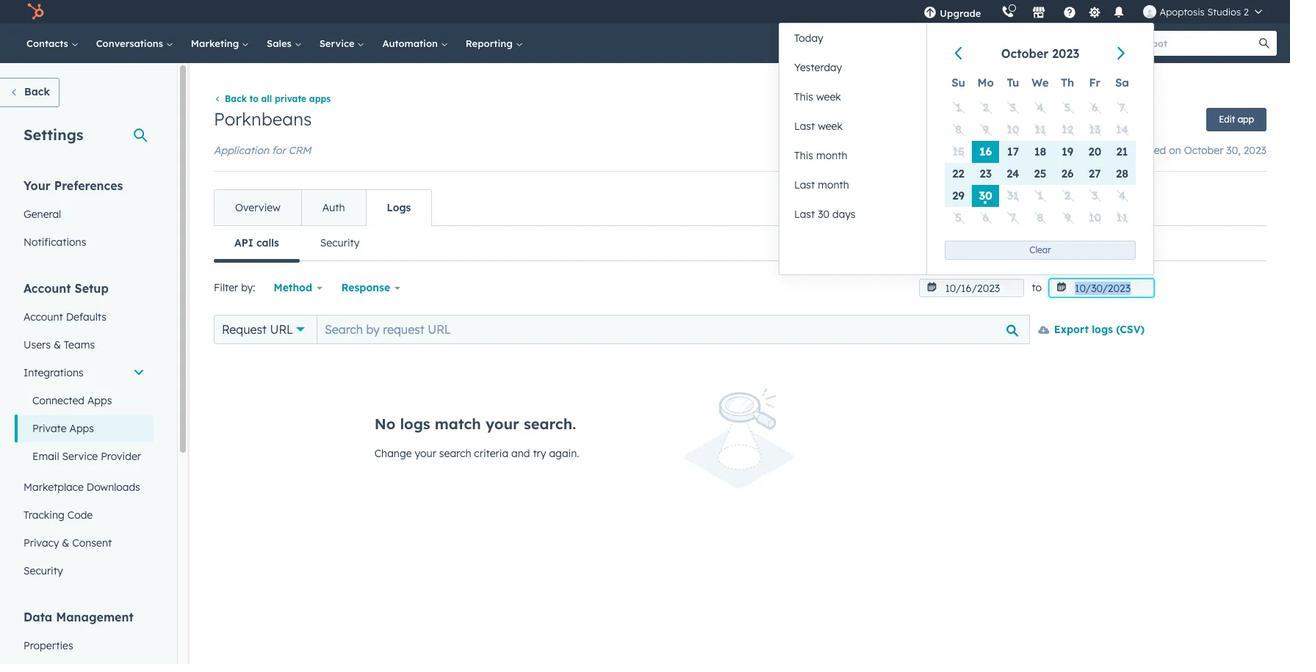 Task type: locate. For each thing, give the bounding box(es) containing it.
last
[[794, 120, 815, 133], [1100, 144, 1121, 157], [794, 179, 815, 192], [794, 208, 815, 221]]

5 up 12
[[1064, 101, 1071, 115]]

1 horizontal spatial 6 menu item
[[1081, 97, 1109, 119]]

automation link
[[374, 24, 457, 63]]

1 vertical spatial 9
[[1065, 211, 1071, 225]]

logs link
[[366, 191, 431, 226]]

contacts
[[26, 37, 71, 49]]

21 menu item
[[1109, 141, 1136, 163]]

security inside 'button'
[[320, 237, 360, 250]]

navigation containing api calls
[[214, 226, 1267, 263]]

4 menu item down 28
[[1109, 185, 1136, 207]]

export logs (csv) button
[[1029, 315, 1154, 345]]

MM/DD/YYYY text field
[[919, 279, 1024, 298], [1049, 279, 1154, 298]]

7 for topmost 7 menu item
[[1119, 101, 1125, 115]]

logs for no
[[400, 415, 430, 434]]

1 horizontal spatial 2023
[[1244, 144, 1267, 157]]

menu containing apoptosis studios 2
[[914, 0, 1273, 24]]

& right privacy
[[62, 537, 69, 550]]

1 vertical spatial 5
[[955, 211, 962, 225]]

30 left days
[[818, 208, 830, 221]]

11 down 28 menu item
[[1116, 211, 1128, 225]]

2 menu item down mo at top
[[972, 97, 999, 119]]

marketplaces image
[[1033, 7, 1046, 20]]

12 menu item
[[1054, 119, 1081, 141]]

1 horizontal spatial 5
[[1064, 101, 1071, 115]]

apps down connected apps link
[[69, 422, 94, 436]]

12
[[1062, 123, 1074, 137]]

month inside button
[[818, 179, 849, 192]]

security button
[[300, 226, 380, 261]]

porknbeans
[[214, 108, 312, 130]]

9 menu item up 'clear' "button"
[[1054, 207, 1081, 229]]

&
[[54, 339, 61, 352], [62, 537, 69, 550]]

5 menu item
[[1054, 97, 1081, 119], [945, 207, 972, 229]]

0 vertical spatial october
[[1001, 46, 1049, 61]]

8 menu item
[[945, 119, 972, 141], [1027, 207, 1054, 229]]

response button
[[332, 274, 410, 303]]

7 menu item down 31 at right top
[[999, 207, 1027, 229]]

1 horizontal spatial 6
[[1092, 101, 1098, 115]]

10 down 27 menu item
[[1089, 211, 1101, 225]]

0 vertical spatial 3 menu item
[[999, 97, 1027, 119]]

5 menu item up 12
[[1054, 97, 1081, 119]]

service link
[[311, 24, 374, 63]]

this down yesterday
[[794, 90, 813, 104]]

setup
[[75, 281, 109, 296]]

email
[[32, 450, 59, 464]]

1 horizontal spatial 7 menu item
[[1109, 97, 1136, 119]]

9 menu item
[[972, 119, 999, 141], [1054, 207, 1081, 229]]

10 menu item down 27 menu item
[[1081, 207, 1109, 229]]

9
[[983, 123, 989, 137], [1065, 211, 1071, 225]]

1 vertical spatial account
[[24, 311, 63, 324]]

search.
[[524, 415, 576, 434]]

5 down 29 menu item
[[955, 211, 962, 225]]

code
[[67, 509, 93, 522]]

1 vertical spatial service
[[62, 450, 98, 464]]

1 vertical spatial 7
[[1010, 211, 1016, 225]]

service inside service link
[[319, 37, 357, 49]]

9 menu item up 16
[[972, 119, 999, 141]]

menu
[[914, 0, 1273, 24]]

18
[[1034, 145, 1046, 159]]

6 down 30 menu item
[[983, 211, 989, 225]]

0 vertical spatial 5 menu item
[[1054, 97, 1081, 119]]

logs for export
[[1092, 324, 1113, 337]]

1 vertical spatial 3
[[1092, 189, 1098, 203]]

0 horizontal spatial 10
[[1007, 123, 1019, 137]]

11 up 18
[[1035, 123, 1046, 137]]

1 vertical spatial 7 menu item
[[999, 207, 1027, 229]]

9 up 'clear' "button"
[[1065, 211, 1071, 225]]

1 vertical spatial 2 menu item
[[1054, 185, 1081, 207]]

method
[[274, 282, 312, 295]]

0 vertical spatial 4 menu item
[[1027, 97, 1054, 119]]

1 horizontal spatial 11 menu item
[[1109, 207, 1136, 229]]

0 vertical spatial 10
[[1007, 123, 1019, 137]]

private apps link
[[15, 415, 154, 443]]

11 menu item
[[1027, 119, 1054, 141], [1109, 207, 1136, 229]]

0 horizontal spatial 2 menu item
[[972, 97, 999, 119]]

0 horizontal spatial security
[[24, 565, 63, 578]]

logs right the no
[[400, 415, 430, 434]]

0 horizontal spatial 6
[[983, 211, 989, 225]]

1 horizontal spatial to
[[1032, 282, 1042, 295]]

private
[[275, 94, 306, 105]]

week up this month
[[818, 120, 843, 133]]

th
[[1061, 76, 1074, 90]]

try
[[533, 448, 546, 461]]

11 for the leftmost 11 menu item
[[1035, 123, 1046, 137]]

2 this from the top
[[794, 149, 813, 162]]

apps for connected apps
[[87, 395, 112, 408]]

14 menu item
[[1109, 119, 1136, 141]]

last down this week
[[794, 120, 815, 133]]

apoptosis studios 2
[[1160, 6, 1249, 18]]

0 vertical spatial 3
[[1010, 101, 1016, 115]]

2 menu item
[[972, 97, 999, 119], [1054, 185, 1081, 207]]

1 vertical spatial your
[[415, 448, 436, 461]]

conversations link
[[87, 24, 182, 63]]

2 right studios
[[1244, 6, 1249, 18]]

last down "last month"
[[794, 208, 815, 221]]

10 up '17'
[[1007, 123, 1019, 137]]

1 vertical spatial 10 menu item
[[1081, 207, 1109, 229]]

& right users
[[54, 339, 61, 352]]

security for security link
[[24, 565, 63, 578]]

10
[[1007, 123, 1019, 137], [1089, 211, 1101, 225]]

1 vertical spatial week
[[818, 120, 843, 133]]

3 menu item down tu
[[999, 97, 1027, 119]]

month up "last month"
[[816, 149, 848, 162]]

2023
[[1052, 46, 1080, 61], [1244, 144, 1267, 157]]

0 horizontal spatial 5 menu item
[[945, 207, 972, 229]]

account setup
[[24, 281, 109, 296]]

marketing
[[191, 37, 242, 49]]

8 up 15
[[955, 123, 962, 137]]

last inside last week button
[[794, 120, 815, 133]]

to down 'clear' "button"
[[1032, 282, 1042, 295]]

1 menu item down su
[[945, 97, 972, 119]]

0 vertical spatial 8
[[955, 123, 962, 137]]

service inside email service provider link
[[62, 450, 98, 464]]

your
[[486, 415, 519, 434], [415, 448, 436, 461]]

auth
[[322, 202, 345, 215]]

1 vertical spatial 10
[[1089, 211, 1101, 225]]

11 menu item up 18
[[1027, 119, 1054, 141]]

0 horizontal spatial mm/dd/yyyy text field
[[919, 279, 1024, 298]]

7 menu item up 14
[[1109, 97, 1136, 119]]

back for back to all private apps
[[225, 94, 247, 105]]

0 vertical spatial security
[[320, 237, 360, 250]]

31 menu item
[[999, 185, 1027, 207]]

back to all private apps link
[[214, 94, 331, 105]]

7 up 14
[[1119, 101, 1125, 115]]

private apps
[[32, 422, 94, 436]]

0 vertical spatial 2
[[1244, 6, 1249, 18]]

1 horizontal spatial security
[[320, 237, 360, 250]]

30
[[979, 189, 993, 203], [818, 208, 830, 221]]

security down "auth"
[[320, 237, 360, 250]]

2 account from the top
[[24, 311, 63, 324]]

tu
[[1007, 76, 1019, 90]]

apps down integrations button
[[87, 395, 112, 408]]

26 menu item
[[1054, 163, 1081, 185]]

navigation
[[214, 190, 432, 227], [214, 226, 1267, 263]]

last week button
[[780, 112, 926, 141]]

0 horizontal spatial 4 menu item
[[1027, 97, 1054, 119]]

clear button
[[945, 241, 1136, 260]]

17
[[1007, 145, 1019, 159]]

4 down "we"
[[1037, 101, 1044, 115]]

0 vertical spatial service
[[319, 37, 357, 49]]

back
[[24, 85, 50, 98], [225, 94, 247, 105]]

1 vertical spatial 8
[[1037, 211, 1044, 225]]

2 down mo at top
[[983, 101, 989, 115]]

0 horizontal spatial 8
[[955, 123, 962, 137]]

5 menu item down 29
[[945, 207, 972, 229]]

1 horizontal spatial 4 menu item
[[1109, 185, 1136, 207]]

6 menu item
[[1081, 97, 1109, 119], [972, 207, 999, 229]]

8 menu item up clear
[[1027, 207, 1054, 229]]

hubspot image
[[26, 3, 44, 21]]

week up last week
[[816, 90, 841, 104]]

privacy
[[24, 537, 59, 550]]

last inside last 30 days button
[[794, 208, 815, 221]]

last for last month
[[794, 179, 815, 192]]

30 down 23 menu item
[[979, 189, 993, 203]]

service right sales link
[[319, 37, 357, 49]]

su
[[952, 76, 965, 90]]

automation
[[382, 37, 441, 49]]

1 horizontal spatial back
[[225, 94, 247, 105]]

18 menu item
[[1027, 141, 1054, 163]]

1 menu item
[[945, 97, 972, 119], [1027, 185, 1054, 207]]

0 vertical spatial 7
[[1119, 101, 1125, 115]]

3 menu item
[[999, 97, 1027, 119], [1081, 185, 1109, 207]]

1 down su
[[956, 101, 961, 115]]

0 vertical spatial 5
[[1064, 101, 1071, 115]]

28 menu item
[[1109, 163, 1136, 185]]

11 menu item down 28 menu item
[[1109, 207, 1136, 229]]

1 down 25 menu item
[[1037, 189, 1043, 203]]

account up account defaults
[[24, 281, 71, 296]]

1 horizontal spatial 8
[[1037, 211, 1044, 225]]

1 vertical spatial security
[[24, 565, 63, 578]]

next month image
[[1113, 46, 1129, 62]]

1 vertical spatial to
[[1032, 282, 1042, 295]]

account setup element
[[15, 281, 154, 586]]

apps
[[87, 395, 112, 408], [69, 422, 94, 436]]

0 horizontal spatial 2023
[[1052, 46, 1080, 61]]

account for account defaults
[[24, 311, 63, 324]]

10 menu item up '17'
[[999, 119, 1027, 141]]

3
[[1010, 101, 1016, 115], [1092, 189, 1098, 203]]

0 vertical spatial 1 menu item
[[945, 97, 972, 119]]

29
[[952, 189, 965, 203]]

1 vertical spatial 3 menu item
[[1081, 185, 1109, 207]]

0 horizontal spatial 1
[[956, 101, 961, 115]]

last month
[[794, 179, 849, 192]]

1 vertical spatial logs
[[400, 415, 430, 434]]

4 down 28 menu item
[[1119, 189, 1126, 203]]

apps inside private apps link
[[69, 422, 94, 436]]

october right on
[[1184, 144, 1224, 157]]

2 menu item down 26
[[1054, 185, 1081, 207]]

marketplace
[[24, 481, 84, 494]]

security down privacy
[[24, 565, 63, 578]]

0 horizontal spatial back
[[24, 85, 50, 98]]

back up "settings"
[[24, 85, 50, 98]]

month up last 30 days
[[818, 179, 849, 192]]

menu item
[[991, 0, 994, 24]]

0 vertical spatial week
[[816, 90, 841, 104]]

mo
[[978, 76, 994, 90]]

8 menu item up 15
[[945, 119, 972, 141]]

23 menu item
[[972, 163, 999, 185]]

4 menu item
[[1027, 97, 1054, 119], [1109, 185, 1136, 207]]

0 vertical spatial 9 menu item
[[972, 119, 999, 141]]

7 menu item
[[1109, 97, 1136, 119], [999, 207, 1027, 229]]

connected
[[32, 395, 85, 408]]

0 vertical spatial 2023
[[1052, 46, 1080, 61]]

no
[[374, 415, 396, 434]]

0 horizontal spatial logs
[[400, 415, 430, 434]]

2023 up th
[[1052, 46, 1080, 61]]

criteria
[[474, 448, 509, 461]]

(csv)
[[1116, 324, 1145, 337]]

0 horizontal spatial 11
[[1035, 123, 1046, 137]]

1 horizontal spatial october
[[1184, 144, 1224, 157]]

0 vertical spatial 11 menu item
[[1027, 119, 1054, 141]]

change your search criteria and try again.
[[374, 448, 579, 461]]

1 this from the top
[[794, 90, 813, 104]]

account for account setup
[[24, 281, 71, 296]]

month
[[816, 149, 848, 162], [818, 179, 849, 192]]

0 horizontal spatial 4
[[1037, 101, 1044, 115]]

13 menu item
[[1081, 119, 1109, 141]]

0 horizontal spatial 6 menu item
[[972, 207, 999, 229]]

7 down the 31 menu item
[[1010, 211, 1016, 225]]

security inside account setup element
[[24, 565, 63, 578]]

general link
[[15, 201, 154, 228]]

service down private apps link
[[62, 450, 98, 464]]

app
[[1238, 114, 1254, 125]]

service
[[319, 37, 357, 49], [62, 450, 98, 464]]

week inside this week button
[[816, 90, 841, 104]]

0 horizontal spatial 2
[[983, 101, 989, 115]]

upgrade image
[[924, 7, 937, 20]]

8 up clear
[[1037, 211, 1044, 225]]

1 vertical spatial 4 menu item
[[1109, 185, 1136, 207]]

6 up 13
[[1092, 101, 1098, 115]]

security link
[[15, 558, 154, 586]]

30 inside button
[[818, 208, 830, 221]]

1 vertical spatial 4
[[1119, 189, 1126, 203]]

october up tu
[[1001, 46, 1049, 61]]

preferences
[[54, 179, 123, 193]]

month for last month
[[818, 179, 849, 192]]

2 for 2 menu item to the right
[[1065, 189, 1071, 203]]

0 vertical spatial to
[[250, 94, 259, 105]]

0 horizontal spatial 9 menu item
[[972, 119, 999, 141]]

account up users
[[24, 311, 63, 324]]

users
[[24, 339, 51, 352]]

2 down 26 menu item
[[1065, 189, 1071, 203]]

apps for private apps
[[69, 422, 94, 436]]

10 menu item
[[999, 119, 1027, 141], [1081, 207, 1109, 229]]

0 horizontal spatial service
[[62, 450, 98, 464]]

3 menu item down 27
[[1081, 185, 1109, 207]]

0 vertical spatial this
[[794, 90, 813, 104]]

1 horizontal spatial logs
[[1092, 324, 1113, 337]]

17 menu item
[[999, 141, 1027, 163]]

october
[[1001, 46, 1049, 61], [1184, 144, 1224, 157]]

0 vertical spatial 8 menu item
[[945, 119, 972, 141]]

this for this month
[[794, 149, 813, 162]]

1 vertical spatial 6
[[983, 211, 989, 225]]

28
[[1116, 167, 1128, 181]]

week inside last week button
[[818, 120, 843, 133]]

logs inside button
[[1092, 324, 1113, 337]]

1 vertical spatial apps
[[69, 422, 94, 436]]

week
[[816, 90, 841, 104], [818, 120, 843, 133]]

upgrade
[[940, 7, 981, 19]]

this month
[[794, 149, 848, 162]]

0 vertical spatial 6
[[1092, 101, 1098, 115]]

auth link
[[301, 191, 366, 226]]

1 mm/dd/yyyy text field from the left
[[919, 279, 1024, 298]]

sa
[[1115, 76, 1129, 90]]

your up criteria
[[486, 415, 519, 434]]

2 navigation from the top
[[214, 226, 1267, 263]]

11
[[1035, 123, 1046, 137], [1116, 211, 1128, 225]]

last down 14 menu item
[[1100, 144, 1121, 157]]

30 inside menu item
[[979, 189, 993, 203]]

2023 right 30,
[[1244, 144, 1267, 157]]

20 menu item
[[1081, 141, 1109, 163]]

url
[[270, 323, 293, 337]]

apps inside connected apps link
[[87, 395, 112, 408]]

19
[[1062, 145, 1074, 159]]

3 down 27 menu item
[[1092, 189, 1098, 203]]

1 horizontal spatial 2 menu item
[[1054, 185, 1081, 207]]

1 account from the top
[[24, 281, 71, 296]]

15
[[952, 145, 965, 159]]

7
[[1119, 101, 1125, 115], [1010, 211, 1016, 225]]

to left all
[[250, 94, 259, 105]]

0 horizontal spatial your
[[415, 448, 436, 461]]

1 vertical spatial 9 menu item
[[1054, 207, 1081, 229]]

1 horizontal spatial 10 menu item
[[1081, 207, 1109, 229]]

1 horizontal spatial 10
[[1089, 211, 1101, 225]]

email service provider
[[32, 450, 141, 464]]

1 menu item down 25
[[1027, 185, 1054, 207]]

month inside button
[[816, 149, 848, 162]]

this down last week
[[794, 149, 813, 162]]

21
[[1116, 145, 1128, 159]]

tracking code link
[[15, 502, 154, 530]]

1 horizontal spatial 9 menu item
[[1054, 207, 1081, 229]]

notifications button
[[1107, 0, 1132, 24]]

1 horizontal spatial mm/dd/yyyy text field
[[1049, 279, 1154, 298]]

0 vertical spatial 4
[[1037, 101, 1044, 115]]

1 vertical spatial 8 menu item
[[1027, 207, 1054, 229]]

days
[[832, 208, 856, 221]]

last inside "last month" button
[[794, 179, 815, 192]]

25 menu item
[[1027, 163, 1054, 185]]

9 up 16
[[983, 123, 989, 137]]

4 menu item down "we"
[[1027, 97, 1054, 119]]

back left all
[[225, 94, 247, 105]]

your left search
[[415, 448, 436, 461]]

account
[[24, 281, 71, 296], [24, 311, 63, 324]]

0 vertical spatial &
[[54, 339, 61, 352]]

last for last changed on october 30, 2023
[[1100, 144, 1121, 157]]

logs left (csv)
[[1092, 324, 1113, 337]]

0 horizontal spatial 9
[[983, 123, 989, 137]]

3 down tu
[[1010, 101, 1016, 115]]

2 vertical spatial 2
[[1065, 189, 1071, 203]]

1 navigation from the top
[[214, 190, 432, 227]]

last down this month
[[794, 179, 815, 192]]



Task type: vqa. For each thing, say whether or not it's contained in the screenshot.


Task type: describe. For each thing, give the bounding box(es) containing it.
users & teams link
[[15, 331, 154, 359]]

reporting link
[[457, 24, 532, 63]]

24 menu item
[[999, 163, 1027, 185]]

contacts link
[[18, 24, 87, 63]]

october 2023
[[1001, 46, 1080, 61]]

1 vertical spatial 11 menu item
[[1109, 207, 1136, 229]]

0 vertical spatial 9
[[983, 123, 989, 137]]

application for crm
[[214, 144, 311, 157]]

1 horizontal spatial 9
[[1065, 211, 1071, 225]]

email service provider link
[[15, 443, 154, 471]]

integrations
[[24, 367, 84, 380]]

last for last week
[[794, 120, 815, 133]]

provider
[[101, 450, 141, 464]]

2 for top 2 menu item
[[983, 101, 989, 115]]

calls
[[256, 237, 279, 250]]

0 horizontal spatial to
[[250, 94, 259, 105]]

conversations
[[96, 37, 166, 49]]

defaults
[[66, 311, 106, 324]]

sales
[[267, 37, 294, 49]]

notifications image
[[1113, 7, 1126, 20]]

0 vertical spatial 6 menu item
[[1081, 97, 1109, 119]]

apps
[[309, 94, 331, 105]]

1 vertical spatial 5 menu item
[[945, 207, 972, 229]]

hubspot link
[[18, 3, 55, 21]]

and
[[511, 448, 530, 461]]

this for this week
[[794, 90, 813, 104]]

help button
[[1058, 0, 1083, 24]]

account defaults
[[24, 311, 106, 324]]

marketplaces button
[[1024, 0, 1055, 24]]

1 vertical spatial october
[[1184, 144, 1224, 157]]

7 for 7 menu item to the left
[[1010, 211, 1016, 225]]

0 vertical spatial 7 menu item
[[1109, 97, 1136, 119]]

1 horizontal spatial 8 menu item
[[1027, 207, 1054, 229]]

again.
[[549, 448, 579, 461]]

calling icon image
[[1002, 6, 1015, 19]]

30,
[[1226, 144, 1241, 157]]

27 menu item
[[1081, 163, 1109, 185]]

16
[[980, 145, 992, 159]]

0 horizontal spatial 11 menu item
[[1027, 119, 1054, 141]]

1 horizontal spatial 5 menu item
[[1054, 97, 1081, 119]]

1 vertical spatial 2023
[[1244, 144, 1267, 157]]

marketing link
[[182, 24, 258, 63]]

16 menu item
[[972, 141, 999, 163]]

connected apps
[[32, 395, 112, 408]]

properties link
[[15, 633, 154, 661]]

last 30 days
[[794, 208, 856, 221]]

19 menu item
[[1054, 141, 1081, 163]]

settings image
[[1088, 6, 1101, 19]]

changed
[[1124, 144, 1166, 157]]

this week button
[[780, 82, 926, 112]]

29 menu item
[[945, 185, 972, 207]]

overview link
[[215, 191, 301, 226]]

30 menu item
[[972, 185, 999, 207]]

security for security 'button'
[[320, 237, 360, 250]]

2 mm/dd/yyyy text field from the left
[[1049, 279, 1154, 298]]

request url button
[[214, 315, 317, 345]]

0 horizontal spatial 1 menu item
[[945, 97, 972, 119]]

api calls button
[[214, 226, 300, 263]]

private
[[32, 422, 67, 436]]

sales link
[[258, 24, 311, 63]]

reporting
[[466, 37, 515, 49]]

teams
[[64, 339, 95, 352]]

request url
[[222, 323, 293, 337]]

help image
[[1063, 7, 1077, 20]]

data management
[[24, 611, 134, 625]]

1 horizontal spatial 3 menu item
[[1081, 185, 1109, 207]]

5 for bottommost 5 menu item
[[955, 211, 962, 225]]

previous month image
[[951, 46, 968, 62]]

response
[[341, 282, 390, 295]]

last week
[[794, 120, 843, 133]]

apoptosis studios 2 button
[[1135, 0, 1271, 24]]

consent
[[72, 537, 112, 550]]

0 vertical spatial your
[[486, 415, 519, 434]]

clear
[[1030, 245, 1051, 256]]

& for users
[[54, 339, 61, 352]]

your preferences element
[[15, 178, 154, 256]]

data
[[24, 611, 52, 625]]

search
[[439, 448, 471, 461]]

24
[[1007, 167, 1019, 181]]

0 horizontal spatial 3 menu item
[[999, 97, 1027, 119]]

week for last week
[[818, 120, 843, 133]]

request
[[222, 323, 267, 337]]

method button
[[264, 274, 332, 303]]

notifications link
[[15, 228, 154, 256]]

week for this week
[[816, 90, 841, 104]]

& for privacy
[[62, 537, 69, 550]]

25
[[1034, 167, 1047, 181]]

edit app
[[1219, 114, 1254, 125]]

api
[[234, 237, 253, 250]]

5 for the rightmost 5 menu item
[[1064, 101, 1071, 115]]

api calls
[[234, 237, 279, 250]]

27
[[1089, 167, 1101, 181]]

0 horizontal spatial october
[[1001, 46, 1049, 61]]

last 30 days button
[[780, 200, 926, 229]]

back for back
[[24, 85, 50, 98]]

this month button
[[780, 141, 926, 170]]

0 vertical spatial 2 menu item
[[972, 97, 999, 119]]

navigation containing overview
[[214, 190, 432, 227]]

export
[[1054, 324, 1089, 337]]

15 menu item
[[945, 141, 972, 163]]

change
[[374, 448, 412, 461]]

tracking
[[24, 509, 64, 522]]

23
[[980, 167, 992, 181]]

0 horizontal spatial 7 menu item
[[999, 207, 1027, 229]]

search image
[[1259, 38, 1270, 48]]

downloads
[[87, 481, 140, 494]]

10 for the topmost 10 menu item
[[1007, 123, 1019, 137]]

11 for the bottommost 11 menu item
[[1116, 211, 1128, 225]]

31
[[1007, 189, 1019, 203]]

0 horizontal spatial 3
[[1010, 101, 1016, 115]]

0 vertical spatial 10 menu item
[[999, 119, 1027, 141]]

settings
[[24, 126, 83, 144]]

0 horizontal spatial 8 menu item
[[945, 119, 972, 141]]

22 menu item
[[945, 163, 972, 185]]

last for last 30 days
[[794, 208, 815, 221]]

10 for the rightmost 10 menu item
[[1089, 211, 1101, 225]]

month for this month
[[816, 149, 848, 162]]

back link
[[0, 78, 59, 107]]

data management element
[[15, 610, 154, 665]]

today button
[[780, 24, 926, 53]]

Search by request URL search field
[[317, 315, 1030, 345]]

privacy & consent link
[[15, 530, 154, 558]]

1 horizontal spatial 1
[[1037, 189, 1043, 203]]

Search HubSpot search field
[[1084, 31, 1264, 56]]

management
[[56, 611, 134, 625]]

1 vertical spatial 6 menu item
[[972, 207, 999, 229]]

tara schultz image
[[1144, 5, 1157, 18]]

1 horizontal spatial 1 menu item
[[1027, 185, 1054, 207]]

14
[[1116, 123, 1129, 137]]

2 inside popup button
[[1244, 6, 1249, 18]]

overview
[[235, 202, 281, 215]]

1 horizontal spatial 4
[[1119, 189, 1126, 203]]



